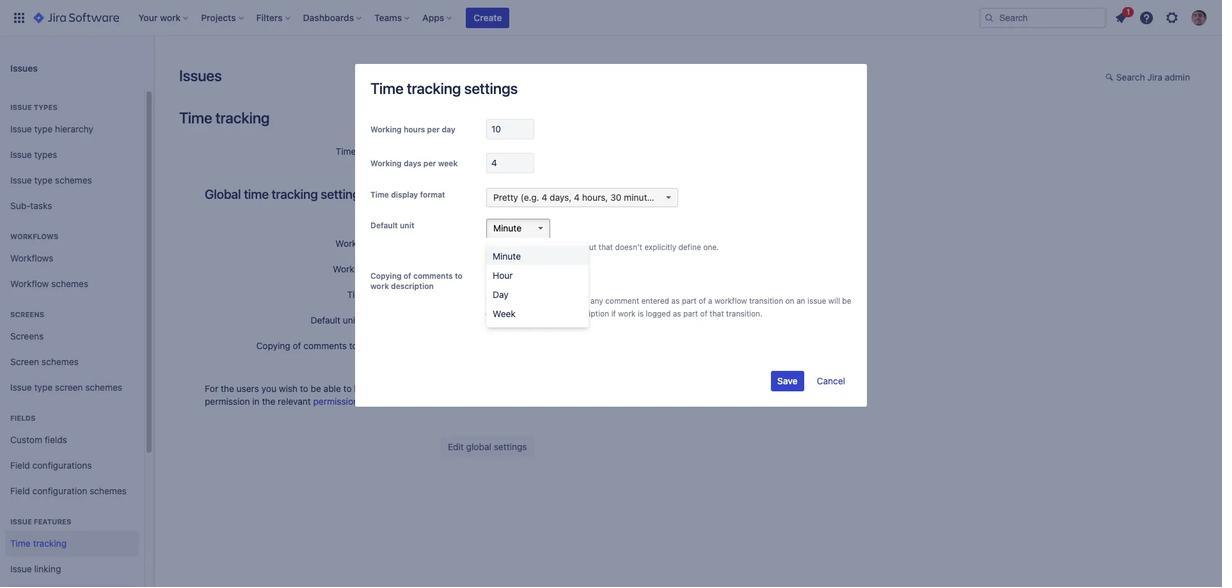 Task type: locate. For each thing, give the bounding box(es) containing it.
small image right provided
[[520, 157, 530, 168]]

days down default unit
[[369, 264, 389, 275]]

types
[[34, 149, 57, 160]]

will
[[828, 296, 840, 306]]

week for global time tracking settings
[[407, 264, 429, 275]]

pretty (e.g. 4 days, 4 hours, 30 minutes)
[[493, 192, 660, 203], [442, 289, 621, 300]]

ensure
[[435, 383, 463, 394]]

1 horizontal spatial permission
[[313, 396, 358, 407]]

2 workflows from the top
[[10, 253, 53, 263]]

Copy comment to work description checkbox
[[486, 271, 512, 283]]

2 horizontal spatial unit
[[535, 243, 549, 252]]

working hours per day up the provider
[[371, 125, 455, 134]]

issue
[[10, 103, 32, 111], [10, 123, 32, 134], [10, 149, 32, 160], [10, 174, 32, 185], [10, 382, 32, 393], [10, 518, 32, 526], [10, 564, 32, 574]]

0 horizontal spatial any
[[563, 243, 576, 252]]

30 inside time tracking settings dialog
[[610, 192, 622, 203]]

1 horizontal spatial days,
[[550, 192, 572, 203]]

issue linking
[[10, 564, 61, 574]]

schemes
[[55, 174, 92, 185], [51, 278, 88, 289], [42, 356, 79, 367], [85, 382, 122, 393], [90, 485, 127, 496]]

workflows for 'workflows' group
[[10, 232, 58, 241]]

issue for issue type schemes
[[10, 174, 32, 185]]

1 vertical spatial time display format
[[347, 289, 429, 300]]

for
[[205, 383, 218, 394]]

0 vertical spatial 30
[[610, 192, 622, 203]]

time display format up default unit for time tracking
[[347, 289, 429, 300]]

format up default unit for time tracking
[[401, 289, 429, 300]]

1 horizontal spatial minutes)
[[624, 192, 660, 203]]

time tracking
[[179, 109, 270, 127], [10, 538, 67, 549]]

part right logged
[[683, 309, 698, 319]]

working days per week
[[371, 159, 458, 168], [333, 264, 429, 275]]

0 horizontal spatial days,
[[502, 289, 526, 300]]

2 screens from the top
[[10, 331, 44, 341]]

is left logged
[[638, 309, 644, 319]]

issue type schemes
[[10, 174, 92, 185]]

days, up week
[[502, 289, 526, 300]]

on inside when this option is enabled, any comment entered as part of a workflow transition on an issue will be copied to the work log description if work is logged as part of that transition.
[[786, 296, 795, 306]]

0 horizontal spatial comments
[[304, 340, 347, 351]]

schemes up issue type screen schemes
[[42, 356, 79, 367]]

0 horizontal spatial default
[[311, 315, 340, 326]]

working hours per day for time tracking settings
[[371, 125, 455, 134]]

0 vertical spatial display
[[391, 190, 418, 200]]

issue attributes group
[[5, 582, 139, 587]]

display for global time tracking settings
[[370, 289, 399, 300]]

1 vertical spatial days,
[[502, 289, 526, 300]]

use
[[486, 243, 500, 252]]

copying inside the copying of comments to work description
[[371, 271, 402, 281]]

1 vertical spatial week
[[407, 264, 429, 275]]

1 vertical spatial hours
[[372, 238, 395, 249]]

hierarchy
[[55, 123, 93, 134]]

field configurations
[[10, 460, 92, 471]]

0 vertical spatial any
[[563, 243, 576, 252]]

1 vertical spatial time tracking
[[10, 538, 67, 549]]

screens up screen
[[10, 331, 44, 341]]

0 vertical spatial comments
[[413, 271, 453, 281]]

1 vertical spatial format
[[401, 289, 429, 300]]

type for schemes
[[34, 174, 53, 185]]

(e.g. left day
[[471, 289, 492, 300]]

hours for time tracking settings
[[404, 125, 425, 134]]

minute up use at the top left of page
[[493, 223, 522, 234]]

0 vertical spatial is
[[549, 296, 555, 306]]

0 vertical spatial on
[[786, 296, 795, 306]]

1 vertical spatial 30
[[567, 289, 579, 300]]

0 vertical spatial log
[[555, 309, 566, 319]]

issue type schemes link
[[5, 168, 139, 193]]

(e.g. up minute link
[[521, 192, 539, 203]]

comments
[[413, 271, 453, 281], [304, 340, 347, 351]]

days, up minute link
[[550, 192, 572, 203]]

field down custom
[[10, 460, 30, 471]]

0 vertical spatial as
[[671, 296, 680, 306]]

working days per week down the provider
[[371, 159, 458, 168]]

any for for
[[563, 243, 576, 252]]

issue up the sub-
[[10, 174, 32, 185]]

issue down issue types
[[10, 123, 32, 134]]

0 vertical spatial copying of comments to work description
[[371, 271, 463, 291]]

this right day
[[509, 296, 522, 306]]

workflows inside 'link'
[[10, 253, 53, 263]]

0 horizontal spatial that
[[466, 383, 482, 394]]

description down enabled,
[[569, 309, 609, 319]]

copying of comments to work description down default unit for time tracking
[[256, 340, 429, 351]]

0 vertical spatial this
[[502, 243, 515, 252]]

0 vertical spatial days,
[[550, 192, 572, 203]]

pretty up minute link
[[493, 192, 518, 203]]

0 vertical spatial working hours per day
[[371, 125, 455, 134]]

1 type from the top
[[34, 123, 53, 134]]

0 vertical spatial unit
[[400, 221, 414, 230]]

minutes) inside time tracking settings dialog
[[624, 192, 660, 203]]

if
[[611, 309, 616, 319]]

1 vertical spatial pretty
[[442, 289, 469, 300]]

permission down able
[[313, 396, 358, 407]]

1 horizontal spatial hours,
[[582, 192, 608, 203]]

0 horizontal spatial permission
[[205, 396, 250, 407]]

schemes down workflows 'link'
[[51, 278, 88, 289]]

1 issue from the top
[[10, 103, 32, 111]]

minutes) up doesn't
[[624, 192, 660, 203]]

sub-tasks
[[10, 200, 52, 211]]

field for field configuration schemes
[[10, 485, 30, 496]]

4
[[542, 192, 547, 203], [574, 192, 580, 203], [494, 289, 500, 300], [528, 289, 534, 300]]

0 vertical spatial format
[[420, 190, 445, 200]]

1 vertical spatial display
[[370, 289, 399, 300]]

1 vertical spatial pretty (e.g. 4 days, 4 hours, 30 minutes)
[[442, 289, 621, 300]]

they
[[485, 383, 503, 394]]

0 horizontal spatial be
[[311, 383, 321, 394]]

0 vertical spatial screens
[[10, 310, 44, 319]]

workflows link
[[5, 246, 139, 271]]

any
[[563, 243, 576, 252], [591, 296, 603, 306]]

default for global time tracking settings
[[311, 315, 340, 326]]

jira
[[1148, 72, 1163, 83]]

permission
[[205, 396, 250, 407], [313, 396, 358, 407]]

0 horizontal spatial unit
[[343, 315, 358, 326]]

features
[[34, 518, 71, 526]]

0 horizontal spatial on
[[392, 383, 402, 394]]

type up "tasks"
[[34, 174, 53, 185]]

time display format up default unit
[[371, 190, 445, 200]]

permission scheme link
[[313, 396, 393, 407]]

day down default unit
[[414, 238, 429, 249]]

1 workflows from the top
[[10, 232, 58, 241]]

issue for issue types
[[10, 103, 32, 111]]

copied
[[486, 309, 510, 319]]

type inside 'screens' group
[[34, 382, 53, 393]]

search image
[[984, 12, 994, 23]]

to right copied
[[512, 309, 520, 319]]

pretty (e.g. 4 days, 4 hours, 30 minutes) up input
[[493, 192, 660, 203]]

that inside the for the users you wish to be able to log work on issues, ensure that they have the permission in the relevant permission scheme .
[[466, 383, 482, 394]]

on inside the for the users you wish to be able to log work on issues, ensure that they have the permission in the relevant permission scheme .
[[392, 383, 402, 394]]

0 vertical spatial hours,
[[582, 192, 608, 203]]

time display format inside time tracking settings dialog
[[371, 190, 445, 200]]

1 vertical spatial working hours per day
[[336, 238, 429, 249]]

0 horizontal spatial day
[[414, 238, 429, 249]]

that right input
[[599, 243, 613, 252]]

this right use at the top left of page
[[502, 243, 515, 252]]

tracking inside dialog
[[407, 79, 461, 97]]

screens for 'screens' group at bottom
[[10, 310, 44, 319]]

schemes inside the screen schemes link
[[42, 356, 79, 367]]

1 vertical spatial part
[[683, 309, 698, 319]]

0 vertical spatial be
[[842, 296, 851, 306]]

copying of comments to work description
[[371, 271, 463, 291], [256, 340, 429, 351]]

work
[[371, 282, 389, 291], [536, 309, 553, 319], [618, 309, 636, 319], [360, 340, 380, 351], [369, 383, 389, 394]]

to up "permission scheme" link
[[343, 383, 352, 394]]

enabled,
[[557, 296, 588, 306]]

description up default unit for time tracking
[[391, 282, 434, 291]]

hours, right day
[[537, 289, 565, 300]]

issue inside 'issue type screen schemes' link
[[10, 382, 32, 393]]

settings inside button
[[494, 442, 527, 452]]

for
[[551, 243, 561, 252], [361, 315, 372, 326]]

1 vertical spatial unit
[[535, 243, 549, 252]]

the down option
[[522, 309, 534, 319]]

issue features group
[[5, 504, 139, 586]]

unit for global time tracking settings
[[343, 315, 358, 326]]

minute up hour
[[493, 251, 521, 262]]

6 issue from the top
[[10, 518, 32, 526]]

that left the they
[[466, 383, 482, 394]]

schemes inside workflow schemes "link"
[[51, 278, 88, 289]]

of left 5
[[404, 271, 411, 281]]

0 vertical spatial that
[[599, 243, 613, 252]]

2 vertical spatial settings
[[494, 442, 527, 452]]

1 vertical spatial day
[[414, 238, 429, 249]]

display
[[391, 190, 418, 200], [370, 289, 399, 300]]

pretty (e.g. 4 days, 4 hours, 30 minutes) up week
[[442, 289, 621, 300]]

1 horizontal spatial log
[[555, 309, 566, 319]]

as right logged
[[673, 309, 681, 319]]

pretty (e.g. 4 days, 4 hours, 30 minutes) inside time tracking settings dialog
[[493, 192, 660, 203]]

2 vertical spatial small image
[[520, 157, 530, 168]]

hours, inside pretty (e.g. 4 days, 4 hours, 30 minutes) link
[[582, 192, 608, 203]]

week left 5
[[407, 264, 429, 275]]

1 horizontal spatial comments
[[413, 271, 453, 281]]

0 vertical spatial pretty
[[493, 192, 518, 203]]

day for global time tracking settings
[[414, 238, 429, 249]]

1 vertical spatial copying
[[256, 340, 290, 351]]

30 right option
[[567, 289, 579, 300]]

0 vertical spatial pretty (e.g. 4 days, 4 hours, 30 minutes)
[[493, 192, 660, 203]]

1 horizontal spatial copying
[[371, 271, 402, 281]]

be right the will at bottom right
[[842, 296, 851, 306]]

1 vertical spatial type
[[34, 174, 53, 185]]

issue inside issue type schemes link
[[10, 174, 32, 185]]

30 up doesn't
[[610, 192, 622, 203]]

linking
[[34, 564, 61, 574]]

2 issue from the top
[[10, 123, 32, 134]]

as right entered
[[671, 296, 680, 306]]

0 vertical spatial (e.g.
[[521, 192, 539, 203]]

hours down default unit
[[372, 238, 395, 249]]

1 horizontal spatial be
[[842, 296, 851, 306]]

small image left search
[[1106, 72, 1116, 83]]

days down the provider
[[404, 159, 421, 168]]

3 type from the top
[[34, 382, 53, 393]]

working hours per day
[[371, 125, 455, 134], [336, 238, 429, 249]]

work down default unit for time tracking
[[360, 340, 380, 351]]

working days per week down default unit
[[333, 264, 429, 275]]

type for screen
[[34, 382, 53, 393]]

issue types group
[[5, 90, 139, 223]]

workflows group
[[5, 219, 139, 301]]

1 horizontal spatial unit
[[400, 221, 414, 230]]

hours inside time tracking settings dialog
[[404, 125, 425, 134]]

days
[[404, 159, 421, 168], [369, 264, 389, 275]]

settings inside dialog
[[464, 79, 518, 97]]

minute inside minute link
[[493, 223, 522, 234]]

on up .
[[392, 383, 402, 394]]

day inside time tracking settings dialog
[[442, 125, 455, 134]]

work up scheme
[[369, 383, 389, 394]]

settings for edit global settings
[[494, 442, 527, 452]]

issue left the types
[[10, 149, 32, 160]]

this inside when this option is enabled, any comment entered as part of a workflow transition on an issue will be copied to the work log description if work is logged as part of that transition.
[[509, 296, 522, 306]]

week inside time tracking settings dialog
[[438, 159, 458, 168]]

issue inside "issue types" link
[[10, 149, 32, 160]]

work down option
[[536, 309, 553, 319]]

0 horizontal spatial hours,
[[537, 289, 565, 300]]

1 vertical spatial minutes)
[[581, 289, 621, 300]]

issue left types
[[10, 103, 32, 111]]

issue left features
[[10, 518, 32, 526]]

0 vertical spatial description
[[391, 282, 434, 291]]

2 type from the top
[[34, 174, 53, 185]]

week left provided
[[438, 159, 458, 168]]

None text field
[[486, 119, 534, 140], [486, 153, 534, 173], [486, 119, 534, 140], [486, 153, 534, 173]]

0 vertical spatial default
[[371, 221, 398, 230]]

1 horizontal spatial default
[[371, 221, 398, 230]]

pretty inside time tracking settings dialog
[[493, 192, 518, 203]]

workflows down the sub-tasks
[[10, 232, 58, 241]]

display inside time tracking settings dialog
[[391, 190, 418, 200]]

part left a
[[682, 296, 697, 306]]

settings
[[464, 79, 518, 97], [321, 187, 366, 202], [494, 442, 527, 452]]

any left input
[[563, 243, 576, 252]]

schemes right screen
[[85, 382, 122, 393]]

sub-
[[10, 200, 30, 211]]

default inside time tracking settings dialog
[[371, 221, 398, 230]]

display up default unit for time tracking
[[370, 289, 399, 300]]

that
[[599, 243, 613, 252], [710, 309, 724, 319], [466, 383, 482, 394]]

0 horizontal spatial hours
[[372, 238, 395, 249]]

for the users you wish to be able to log work on issues, ensure that they have the permission in the relevant permission scheme .
[[205, 383, 543, 407]]

0 vertical spatial day
[[442, 125, 455, 134]]

pretty down 5
[[442, 289, 469, 300]]

4 down copy comment to work description checkbox at the left of the page
[[494, 289, 500, 300]]

workflows
[[10, 232, 58, 241], [10, 253, 53, 263]]

issue inside 'issue linking' link
[[10, 564, 32, 574]]

type down types
[[34, 123, 53, 134]]

that down a
[[710, 309, 724, 319]]

small image
[[1106, 72, 1116, 83], [520, 124, 530, 134], [520, 157, 530, 168]]

workflow
[[10, 278, 49, 289]]

working
[[371, 125, 402, 134], [371, 159, 402, 168], [336, 238, 370, 249], [333, 264, 367, 275]]

workflow
[[715, 296, 747, 306]]

screens group
[[5, 297, 139, 404]]

hours,
[[582, 192, 608, 203], [537, 289, 565, 300]]

2 vertical spatial unit
[[343, 315, 358, 326]]

workflows for workflows 'link'
[[10, 253, 53, 263]]

hours, up use this time unit for any input that doesn't explicitly define one.
[[582, 192, 608, 203]]

1 vertical spatial screens
[[10, 331, 44, 341]]

schemes inside issue type schemes link
[[55, 174, 92, 185]]

any inside when this option is enabled, any comment entered as part of a workflow transition on an issue will be copied to the work log description if work is logged as part of that transition.
[[591, 296, 603, 306]]

small image up jira provided time tracking link
[[520, 124, 530, 134]]

0 vertical spatial field
[[10, 460, 30, 471]]

be left able
[[311, 383, 321, 394]]

screens down workflow
[[10, 310, 44, 319]]

any right enabled,
[[591, 296, 603, 306]]

field configuration schemes
[[10, 485, 127, 496]]

1 vertical spatial days
[[369, 264, 389, 275]]

copying up you
[[256, 340, 290, 351]]

field configuration schemes link
[[5, 479, 139, 504]]

screens
[[10, 310, 44, 319], [10, 331, 44, 341]]

minute
[[493, 223, 522, 234], [493, 251, 521, 262]]

issues
[[10, 62, 38, 73], [179, 67, 222, 84]]

create banner
[[0, 0, 1222, 36]]

2 vertical spatial that
[[466, 383, 482, 394]]

0 vertical spatial for
[[551, 243, 561, 252]]

hours up the provider
[[404, 125, 425, 134]]

0 vertical spatial minutes)
[[624, 192, 660, 203]]

copying of comments to work description inside time tracking settings dialog
[[371, 271, 463, 291]]

is
[[549, 296, 555, 306], [638, 309, 644, 319]]

permission down for
[[205, 396, 250, 407]]

hours
[[404, 125, 425, 134], [372, 238, 395, 249]]

field configurations link
[[5, 453, 139, 479]]

pretty
[[493, 192, 518, 203], [442, 289, 469, 300]]

transition.
[[726, 309, 763, 319]]

custom
[[10, 434, 42, 445]]

1 horizontal spatial on
[[786, 296, 795, 306]]

a
[[708, 296, 713, 306]]

1 vertical spatial any
[[591, 296, 603, 306]]

type left screen
[[34, 382, 53, 393]]

1 vertical spatial this
[[509, 296, 522, 306]]

primary element
[[8, 0, 979, 36]]

0 vertical spatial working days per week
[[371, 159, 458, 168]]

1 vertical spatial small image
[[520, 124, 530, 134]]

2 vertical spatial type
[[34, 382, 53, 393]]

4 issue from the top
[[10, 174, 32, 185]]

option
[[524, 296, 547, 306]]

field up 'issue features'
[[10, 485, 30, 496]]

scheme
[[361, 396, 393, 407]]

format for global time tracking settings
[[401, 289, 429, 300]]

working days per week inside time tracking settings dialog
[[371, 159, 458, 168]]

2 horizontal spatial that
[[710, 309, 724, 319]]

2 field from the top
[[10, 485, 30, 496]]

on left an
[[786, 296, 795, 306]]

to right 5
[[455, 271, 463, 281]]

week
[[438, 159, 458, 168], [407, 264, 429, 275]]

time
[[371, 79, 404, 97], [179, 109, 212, 127], [336, 146, 356, 157], [371, 190, 389, 200], [347, 289, 368, 300], [10, 538, 31, 549]]

days inside time tracking settings dialog
[[404, 159, 421, 168]]

log down enabled,
[[555, 309, 566, 319]]

day up jira
[[442, 125, 455, 134]]

schemes down "issue types" link
[[55, 174, 92, 185]]

1 field from the top
[[10, 460, 30, 471]]

screen
[[55, 382, 83, 393]]

workflows up workflow
[[10, 253, 53, 263]]

screens link
[[5, 324, 139, 349]]

1 vertical spatial description
[[569, 309, 609, 319]]

copying of comments to work description down default unit
[[371, 271, 463, 291]]

hours for global time tracking settings
[[372, 238, 395, 249]]

issue down screen
[[10, 382, 32, 393]]

5 issue from the top
[[10, 382, 32, 393]]

schemes inside field configuration schemes link
[[90, 485, 127, 496]]

1 vertical spatial working days per week
[[333, 264, 429, 275]]

time inside dialog
[[517, 243, 533, 252]]

1 horizontal spatial pretty
[[493, 192, 518, 203]]

1 screens from the top
[[10, 310, 44, 319]]

1 horizontal spatial week
[[438, 159, 458, 168]]

7 issue from the top
[[10, 564, 32, 574]]

jira software image
[[33, 10, 119, 25], [33, 10, 119, 25]]

is right option
[[549, 296, 555, 306]]

display up default unit
[[391, 190, 418, 200]]

the
[[522, 309, 534, 319], [221, 383, 234, 394], [527, 383, 540, 394], [262, 396, 275, 407]]

format inside time tracking settings dialog
[[420, 190, 445, 200]]

0 vertical spatial minute
[[493, 223, 522, 234]]

time tracking settings dialog
[[355, 64, 867, 491]]

time tracking inside issue features group
[[10, 538, 67, 549]]

1 vertical spatial default
[[311, 315, 340, 326]]

0 vertical spatial small image
[[1106, 72, 1116, 83]]

3 issue from the top
[[10, 149, 32, 160]]

0 horizontal spatial (e.g.
[[471, 289, 492, 300]]

working hours per day inside time tracking settings dialog
[[371, 125, 455, 134]]

0 vertical spatial workflows
[[10, 232, 58, 241]]

log up "permission scheme" link
[[354, 383, 367, 394]]

issue inside issue type hierarchy link
[[10, 123, 32, 134]]

working hours per day down default unit
[[336, 238, 429, 249]]

format
[[420, 190, 445, 200], [401, 289, 429, 300]]

day
[[493, 289, 509, 300]]

cancel button
[[811, 371, 852, 392]]

0 horizontal spatial log
[[354, 383, 367, 394]]



Task type: vqa. For each thing, say whether or not it's contained in the screenshot.
→ within When a version is unreleased → then send a Slack message
no



Task type: describe. For each thing, give the bounding box(es) containing it.
days, inside time tracking settings dialog
[[550, 192, 572, 203]]

logged
[[646, 309, 671, 319]]

provided
[[470, 149, 506, 160]]

work right if
[[618, 309, 636, 319]]

of up wish
[[293, 340, 301, 351]]

display for time tracking settings
[[391, 190, 418, 200]]

time inside issue features group
[[10, 538, 31, 549]]

4 up input
[[574, 192, 580, 203]]

of left a
[[699, 296, 706, 306]]

jira provided time tracking
[[449, 149, 562, 160]]

working hours per day for global time tracking settings
[[336, 238, 429, 249]]

tasks
[[30, 200, 52, 211]]

2 vertical spatial description
[[382, 340, 429, 351]]

issue for issue type screen schemes
[[10, 382, 32, 393]]

0 vertical spatial part
[[682, 296, 697, 306]]

1 vertical spatial as
[[673, 309, 681, 319]]

5
[[442, 264, 447, 275]]

description inside when this option is enabled, any comment entered as part of a workflow transition on an issue will be copied to the work log description if work is logged as part of that transition.
[[569, 309, 609, 319]]

this for option
[[509, 296, 522, 306]]

to inside when this option is enabled, any comment entered as part of a workflow transition on an issue will be copied to the work log description if work is logged as part of that transition.
[[512, 309, 520, 319]]

0 horizontal spatial is
[[549, 296, 555, 306]]

1 horizontal spatial that
[[599, 243, 613, 252]]

workflow schemes link
[[5, 271, 139, 297]]

edit
[[448, 442, 464, 452]]

1
[[1127, 7, 1130, 16]]

the right in
[[262, 396, 275, 407]]

.
[[393, 396, 396, 407]]

issue types
[[10, 103, 57, 111]]

fields
[[10, 414, 36, 422]]

pretty (e.g. 4 days, 4 hours, 30 minutes) link
[[486, 188, 678, 207]]

use this time unit for any input that doesn't explicitly define one.
[[486, 243, 719, 252]]

input
[[578, 243, 596, 252]]

1 vertical spatial comments
[[304, 340, 347, 351]]

0 horizontal spatial minutes)
[[581, 289, 621, 300]]

able
[[324, 383, 341, 394]]

issue for issue type hierarchy
[[10, 123, 32, 134]]

issue for issue linking
[[10, 564, 32, 574]]

4 right day
[[528, 289, 534, 300]]

when this option is enabled, any comment entered as part of a workflow transition on an issue will be copied to the work log description if work is logged as part of that transition.
[[486, 296, 851, 319]]

screen schemes link
[[5, 349, 139, 375]]

0 horizontal spatial copying
[[256, 340, 290, 351]]

the right for
[[221, 383, 234, 394]]

time tracking link
[[5, 531, 139, 557]]

0 horizontal spatial 30
[[567, 289, 579, 300]]

relevant
[[278, 396, 311, 407]]

screen
[[10, 356, 39, 367]]

in
[[252, 396, 260, 407]]

log inside when this option is enabled, any comment entered as part of a workflow transition on an issue will be copied to the work log description if work is logged as part of that transition.
[[555, 309, 566, 319]]

working days per week for global time tracking settings
[[333, 264, 429, 275]]

custom fields link
[[5, 427, 139, 453]]

one.
[[703, 243, 719, 252]]

have
[[505, 383, 525, 394]]

1 vertical spatial copying of comments to work description
[[256, 340, 429, 351]]

time tracking provider
[[336, 146, 429, 157]]

save
[[777, 376, 798, 387]]

create
[[474, 12, 502, 23]]

1 vertical spatial for
[[361, 315, 372, 326]]

unit for time tracking settings
[[400, 221, 414, 230]]

users
[[237, 383, 259, 394]]

for inside time tracking settings dialog
[[551, 243, 561, 252]]

issues,
[[404, 383, 433, 394]]

issue types link
[[5, 142, 139, 168]]

global
[[205, 187, 241, 202]]

entered
[[641, 296, 669, 306]]

screens for screens link
[[10, 331, 44, 341]]

0 horizontal spatial pretty
[[442, 289, 469, 300]]

hour
[[493, 270, 513, 281]]

issue type screen schemes
[[10, 382, 122, 393]]

issue type hierarchy link
[[5, 116, 139, 142]]

issue for issue features
[[10, 518, 32, 526]]

1 vertical spatial hours,
[[537, 289, 565, 300]]

issue
[[808, 296, 826, 306]]

to down default unit for time tracking
[[349, 340, 358, 351]]

search jira admin link
[[1099, 68, 1197, 88]]

of left transition.
[[700, 309, 708, 319]]

field for field configurations
[[10, 460, 30, 471]]

any for enabled,
[[591, 296, 603, 306]]

1 vertical spatial is
[[638, 309, 644, 319]]

that inside when this option is enabled, any comment entered as part of a workflow transition on an issue will be copied to the work log description if work is logged as part of that transition.
[[710, 309, 724, 319]]

Search field
[[979, 7, 1107, 28]]

day for time tracking settings
[[442, 125, 455, 134]]

1 vertical spatial settings
[[321, 187, 366, 202]]

4 up minute link
[[542, 192, 547, 203]]

1 horizontal spatial issues
[[179, 67, 222, 84]]

time display format for global time tracking settings
[[347, 289, 429, 300]]

issue features
[[10, 518, 71, 526]]

workflow schemes
[[10, 278, 88, 289]]

comments inside time tracking settings dialog
[[413, 271, 453, 281]]

custom fields
[[10, 434, 67, 445]]

days for time tracking settings
[[404, 159, 421, 168]]

be inside the for the users you wish to be able to log work on issues, ensure that they have the permission in the relevant permission scheme .
[[311, 383, 321, 394]]

issue type hierarchy
[[10, 123, 93, 134]]

small image inside search jira admin link
[[1106, 72, 1116, 83]]

1 permission from the left
[[205, 396, 250, 407]]

create button
[[466, 7, 510, 28]]

issue types
[[10, 149, 57, 160]]

minute link
[[486, 219, 550, 238]]

days for global time tracking settings
[[369, 264, 389, 275]]

the inside when this option is enabled, any comment entered as part of a workflow transition on an issue will be copied to the work log description if work is logged as part of that transition.
[[522, 309, 534, 319]]

global time tracking settings
[[205, 187, 366, 202]]

format for time tracking settings
[[420, 190, 445, 200]]

issue type screen schemes link
[[5, 375, 139, 401]]

wish
[[279, 383, 298, 394]]

this for time
[[502, 243, 515, 252]]

type for hierarchy
[[34, 123, 53, 134]]

tracking inside issue features group
[[33, 538, 67, 549]]

small image for working hours per day
[[520, 124, 530, 134]]

save button
[[771, 371, 804, 392]]

week for time tracking settings
[[438, 159, 458, 168]]

provider
[[395, 146, 429, 157]]

schemes inside 'issue type screen schemes' link
[[85, 382, 122, 393]]

types
[[34, 103, 57, 111]]

time tracking settings
[[371, 79, 518, 97]]

comment
[[605, 296, 639, 306]]

jira
[[449, 149, 467, 160]]

1 horizontal spatial time tracking
[[179, 109, 270, 127]]

2 permission from the left
[[313, 396, 358, 407]]

0 horizontal spatial issues
[[10, 62, 38, 73]]

admin
[[1165, 72, 1190, 83]]

time display format for time tracking settings
[[371, 190, 445, 200]]

settings for time tracking settings
[[464, 79, 518, 97]]

the right have
[[527, 383, 540, 394]]

issue linking link
[[5, 557, 139, 582]]

be inside when this option is enabled, any comment entered as part of a workflow transition on an issue will be copied to the work log description if work is logged as part of that transition.
[[842, 296, 851, 306]]

explicitly
[[645, 243, 676, 252]]

screen schemes
[[10, 356, 79, 367]]

1 vertical spatial minute
[[493, 251, 521, 262]]

edit global settings button
[[442, 437, 533, 458]]

issue for issue types
[[10, 149, 32, 160]]

global
[[466, 442, 491, 452]]

log inside the for the users you wish to be able to log work on issues, ensure that they have the permission in the relevant permission scheme .
[[354, 383, 367, 394]]

week
[[493, 308, 516, 319]]

sub-tasks link
[[5, 193, 139, 219]]

cancel
[[817, 376, 845, 387]]

search jira admin
[[1116, 72, 1190, 83]]

transition
[[749, 296, 783, 306]]

work up default unit for time tracking
[[371, 282, 389, 291]]

doesn't
[[615, 243, 642, 252]]

(e.g. inside time tracking settings dialog
[[521, 192, 539, 203]]

an
[[797, 296, 805, 306]]

default unit for time tracking
[[311, 315, 429, 326]]

when
[[486, 296, 507, 306]]

small image for working days per week
[[520, 157, 530, 168]]

configurations
[[32, 460, 92, 471]]

working days per week for time tracking settings
[[371, 159, 458, 168]]

default for time tracking settings
[[371, 221, 398, 230]]

fields group
[[5, 401, 139, 508]]

to right wish
[[300, 383, 308, 394]]

work inside the for the users you wish to be able to log work on issues, ensure that they have the permission in the relevant permission scheme .
[[369, 383, 389, 394]]

search
[[1116, 72, 1145, 83]]



